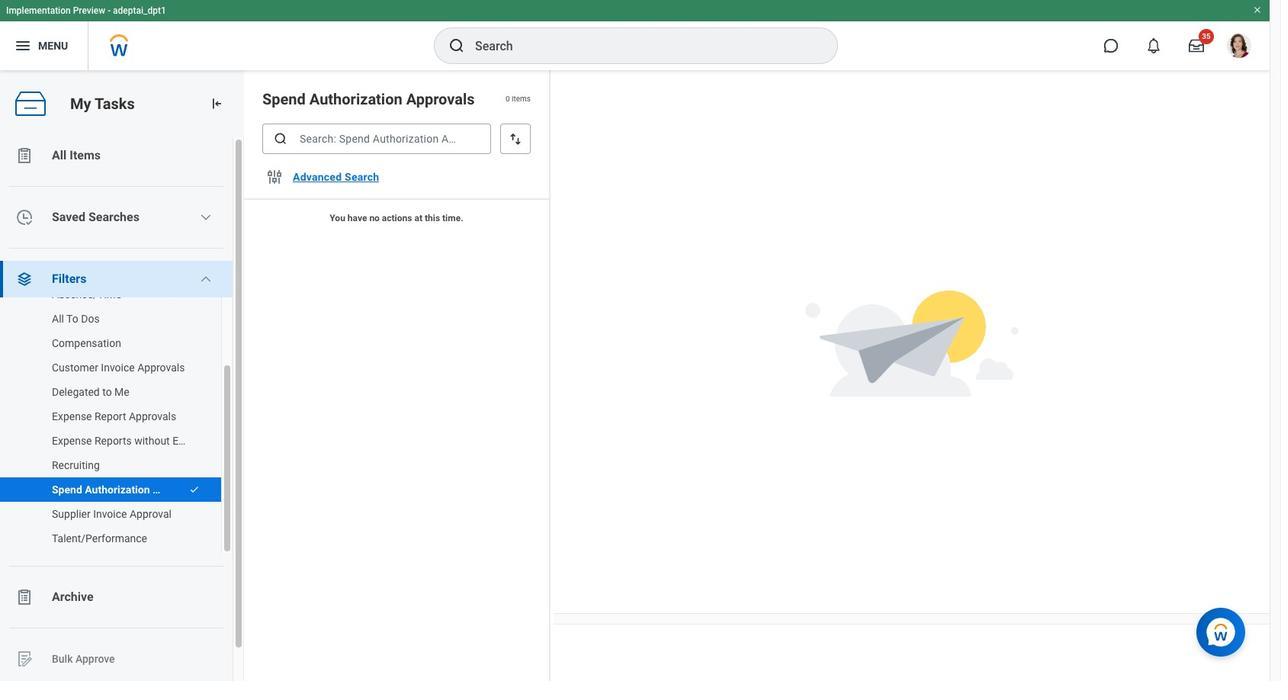 Task type: locate. For each thing, give the bounding box(es) containing it.
compensation button
[[0, 328, 206, 358]]

2 all from the top
[[52, 313, 64, 325]]

spend authorization approvals
[[262, 90, 475, 108], [52, 484, 201, 496]]

expense down delegated
[[52, 410, 92, 422]]

my
[[70, 94, 91, 113]]

approvals for expense report approvals button
[[129, 410, 176, 422]]

approvals inside item list element
[[406, 90, 475, 108]]

my tasks
[[70, 94, 135, 113]]

1 vertical spatial expense
[[52, 435, 92, 447]]

1 all from the top
[[52, 148, 67, 162]]

recruiting
[[52, 459, 100, 471]]

talent/performance
[[52, 532, 147, 545]]

clipboard image left all items
[[15, 146, 34, 165]]

expense inside 'button'
[[52, 435, 92, 447]]

authorization inside "button"
[[85, 484, 150, 496]]

expense for expense reports without exceptions
[[52, 435, 92, 447]]

approval
[[130, 508, 172, 520]]

expense
[[52, 410, 92, 422], [52, 435, 92, 447]]

all items
[[52, 148, 101, 162]]

list containing all items
[[0, 137, 244, 681]]

bulk approve
[[52, 653, 115, 665]]

0 horizontal spatial spend authorization approvals
[[52, 484, 201, 496]]

0 vertical spatial invoice
[[101, 361, 135, 374]]

clipboard image inside all items button
[[15, 146, 34, 165]]

all to dos
[[52, 313, 100, 325]]

all items button
[[0, 137, 233, 174]]

clipboard image for archive
[[15, 588, 34, 606]]

1 vertical spatial spend authorization approvals
[[52, 484, 201, 496]]

approvals for the customer invoice approvals button
[[137, 361, 185, 374]]

clipboard image inside the archive button
[[15, 588, 34, 606]]

2 list from the top
[[0, 279, 233, 554]]

time.
[[442, 213, 463, 223]]

approvals inside button
[[129, 410, 176, 422]]

menu banner
[[0, 0, 1270, 70]]

perspective image
[[15, 270, 34, 288]]

clipboard image for all items
[[15, 146, 34, 165]]

sort image
[[508, 131, 523, 146]]

1 clipboard image from the top
[[15, 146, 34, 165]]

approvals inside button
[[137, 361, 185, 374]]

spend authorization approvals up search: spend authorization approvals text field
[[262, 90, 475, 108]]

1 horizontal spatial spend
[[262, 90, 306, 108]]

dos
[[81, 313, 100, 325]]

0 vertical spatial spend authorization approvals
[[262, 90, 475, 108]]

absence/time
[[52, 288, 121, 300]]

spend up search image
[[262, 90, 306, 108]]

menu
[[38, 39, 68, 52]]

0 vertical spatial all
[[52, 148, 67, 162]]

clock check image
[[15, 208, 34, 227]]

1 vertical spatial all
[[52, 313, 64, 325]]

-
[[108, 5, 111, 16]]

invoice inside button
[[101, 361, 135, 374]]

supplier
[[52, 508, 91, 520]]

filters button
[[0, 261, 233, 297]]

expense reports without exceptions button
[[0, 426, 225, 456]]

invoice
[[101, 361, 135, 374], [93, 508, 127, 520]]

1 expense from the top
[[52, 410, 92, 422]]

approvals
[[406, 90, 475, 108], [137, 361, 185, 374], [129, 410, 176, 422], [153, 484, 201, 496]]

35
[[1202, 32, 1211, 40]]

without
[[134, 435, 170, 447]]

authorization inside item list element
[[309, 90, 402, 108]]

invoice up talent/performance button
[[93, 508, 127, 520]]

bulk approve link
[[0, 641, 233, 677]]

no
[[369, 213, 380, 223]]

spend authorization approvals up 'supplier invoice approval'
[[52, 484, 201, 496]]

customer invoice approvals button
[[0, 352, 206, 383]]

0 vertical spatial clipboard image
[[15, 146, 34, 165]]

you have no actions at this time.
[[330, 213, 463, 223]]

supplier invoice approval
[[52, 508, 172, 520]]

spend authorization approvals inside "button"
[[52, 484, 201, 496]]

configure image
[[265, 168, 284, 186]]

saved searches button
[[0, 199, 233, 236]]

all for all to dos
[[52, 313, 64, 325]]

1 vertical spatial spend
[[52, 484, 82, 496]]

check image
[[189, 484, 200, 495]]

rename image
[[15, 650, 34, 668]]

approvals inside "button"
[[153, 484, 201, 496]]

0 vertical spatial spend
[[262, 90, 306, 108]]

clipboard image
[[15, 146, 34, 165], [15, 588, 34, 606]]

expense up recruiting at left bottom
[[52, 435, 92, 447]]

expense inside button
[[52, 410, 92, 422]]

2 expense from the top
[[52, 435, 92, 447]]

implementation
[[6, 5, 71, 16]]

profile logan mcneil image
[[1227, 34, 1251, 61]]

expense report approvals button
[[0, 401, 206, 432]]

list inside my tasks element
[[0, 279, 233, 554]]

1 vertical spatial clipboard image
[[15, 588, 34, 606]]

spend authorization approvals inside item list element
[[262, 90, 475, 108]]

authorization
[[309, 90, 402, 108], [85, 484, 150, 496]]

talent/performance button
[[0, 523, 206, 554]]

all
[[52, 148, 67, 162], [52, 313, 64, 325]]

delegated to me
[[52, 386, 129, 398]]

1 vertical spatial authorization
[[85, 484, 150, 496]]

1 vertical spatial invoice
[[93, 508, 127, 520]]

all to dos button
[[0, 304, 206, 334]]

invoice inside button
[[93, 508, 127, 520]]

1 list from the top
[[0, 137, 244, 681]]

implementation preview -   adeptai_dpt1
[[6, 5, 166, 16]]

0 horizontal spatial authorization
[[85, 484, 150, 496]]

authorization up search: spend authorization approvals text field
[[309, 90, 402, 108]]

clipboard image left the archive
[[15, 588, 34, 606]]

spend up supplier
[[52, 484, 82, 496]]

all left items
[[52, 148, 67, 162]]

list
[[0, 137, 244, 681], [0, 279, 233, 554]]

2 clipboard image from the top
[[15, 588, 34, 606]]

authorization up 'supplier invoice approval'
[[85, 484, 150, 496]]

advanced search button
[[287, 162, 385, 192]]

actions
[[382, 213, 412, 223]]

1 horizontal spatial authorization
[[309, 90, 402, 108]]

all left to
[[52, 313, 64, 325]]

invoice up me
[[101, 361, 135, 374]]

Search Workday  search field
[[475, 29, 806, 63]]

list containing absence/time
[[0, 279, 233, 554]]

spend
[[262, 90, 306, 108], [52, 484, 82, 496]]

1 horizontal spatial spend authorization approvals
[[262, 90, 475, 108]]

justify image
[[14, 37, 32, 55]]

reports
[[95, 435, 132, 447]]

0 vertical spatial authorization
[[309, 90, 402, 108]]

0 horizontal spatial spend
[[52, 484, 82, 496]]

0 vertical spatial expense
[[52, 410, 92, 422]]

this
[[425, 213, 440, 223]]

invoice for approvals
[[101, 361, 135, 374]]



Task type: vqa. For each thing, say whether or not it's contained in the screenshot.
facebook icon
no



Task type: describe. For each thing, give the bounding box(es) containing it.
spend inside "spend authorization approvals" "button"
[[52, 484, 82, 496]]

chevron down image
[[200, 273, 212, 285]]

all for all items
[[52, 148, 67, 162]]

recruiting button
[[0, 450, 206, 480]]

you
[[330, 213, 345, 223]]

customer
[[52, 361, 98, 374]]

my tasks element
[[0, 70, 244, 681]]

absence/time button
[[0, 279, 206, 310]]

exceptions
[[172, 435, 225, 447]]

notifications large image
[[1146, 38, 1161, 53]]

searches
[[88, 210, 139, 224]]

customer invoice approvals
[[52, 361, 185, 374]]

items
[[512, 95, 531, 103]]

archive button
[[0, 579, 233, 615]]

0
[[506, 95, 510, 103]]

adeptai_dpt1
[[113, 5, 166, 16]]

bulk
[[52, 653, 73, 665]]

menu button
[[0, 21, 88, 70]]

to
[[102, 386, 112, 398]]

delegated
[[52, 386, 100, 398]]

at
[[414, 213, 422, 223]]

report
[[95, 410, 126, 422]]

delegated to me button
[[0, 377, 206, 407]]

have
[[348, 213, 367, 223]]

expense report approvals
[[52, 410, 176, 422]]

tasks
[[95, 94, 135, 113]]

spend authorization approvals button
[[0, 474, 201, 505]]

0 items
[[506, 95, 531, 103]]

item list element
[[244, 70, 551, 681]]

saved
[[52, 210, 85, 224]]

to
[[66, 313, 78, 325]]

preview
[[73, 5, 105, 16]]

spend inside item list element
[[262, 90, 306, 108]]

search
[[345, 171, 379, 183]]

35 button
[[1180, 29, 1214, 63]]

archive
[[52, 590, 94, 604]]

Search: Spend Authorization Approvals text field
[[262, 124, 491, 154]]

compensation
[[52, 337, 121, 349]]

advanced
[[293, 171, 342, 183]]

inbox large image
[[1189, 38, 1204, 53]]

search image
[[448, 37, 466, 55]]

advanced search
[[293, 171, 379, 183]]

supplier invoice approval button
[[0, 499, 206, 529]]

transformation import image
[[209, 96, 224, 111]]

close environment banner image
[[1253, 5, 1262, 14]]

approve
[[75, 653, 115, 665]]

approvals for "spend authorization approvals" "button"
[[153, 484, 201, 496]]

invoice for approval
[[93, 508, 127, 520]]

expense for expense report approvals
[[52, 410, 92, 422]]

items
[[70, 148, 101, 162]]

me
[[114, 386, 129, 398]]

chevron down image
[[200, 211, 212, 223]]

expense reports without exceptions
[[52, 435, 225, 447]]

saved searches
[[52, 210, 139, 224]]

filters
[[52, 271, 86, 286]]

search image
[[273, 131, 288, 146]]



